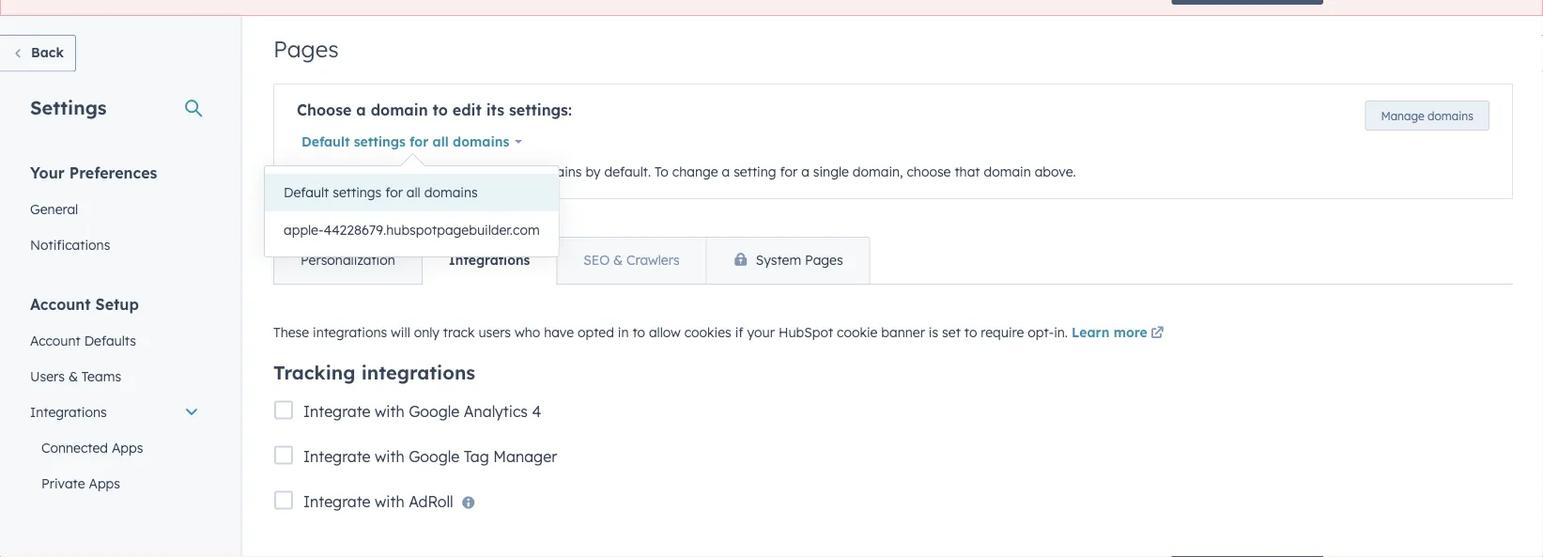 Task type: locate. For each thing, give the bounding box(es) containing it.
your preferences element
[[19, 163, 210, 263]]

default settings for all domains up are at left
[[302, 134, 510, 150]]

0 vertical spatial integrate
[[304, 402, 371, 421]]

in
[[618, 325, 629, 341]]

domain right the that
[[984, 164, 1032, 180]]

default settings for all domains
[[302, 134, 510, 150], [284, 185, 478, 201]]

default
[[302, 134, 350, 150], [284, 185, 329, 201]]

google up integrate with google tag manager
[[409, 402, 460, 421]]

integrations
[[313, 325, 387, 341], [361, 361, 476, 384]]

1 vertical spatial &
[[68, 368, 78, 385]]

google left tag
[[409, 447, 460, 466]]

domain up default settings for all domains popup button
[[371, 101, 428, 120]]

private apps
[[41, 475, 120, 492]]

1 vertical spatial with
[[375, 447, 405, 466]]

general
[[30, 201, 78, 218]]

apps up private apps link
[[112, 440, 143, 456]]

your right if
[[748, 325, 775, 341]]

manage
[[1382, 109, 1425, 123]]

1 vertical spatial for
[[780, 164, 798, 180]]

manager
[[494, 447, 557, 466]]

all down are at left
[[407, 185, 421, 201]]

a left single
[[802, 164, 810, 180]]

integrations
[[449, 252, 530, 269], [30, 404, 107, 421]]

default up apple-
[[284, 185, 329, 201]]

for down are at left
[[385, 185, 403, 201]]

applied
[[413, 164, 459, 180]]

link opens in a new window image
[[1151, 323, 1165, 346], [1151, 328, 1165, 341]]

default settings for all domains down are at left
[[284, 185, 478, 201]]

1 account from the top
[[30, 295, 91, 314]]

for inside button
[[385, 185, 403, 201]]

crawlers
[[627, 252, 680, 269]]

apps down "connected apps" link
[[89, 475, 120, 492]]

to left edit
[[433, 101, 448, 120]]

0 vertical spatial apps
[[112, 440, 143, 456]]

with down tracking integrations
[[375, 402, 405, 421]]

0 vertical spatial integrations
[[449, 252, 530, 269]]

1 vertical spatial apps
[[89, 475, 120, 492]]

1 vertical spatial all
[[480, 164, 494, 180]]

2 vertical spatial for
[[385, 185, 403, 201]]

tag
[[464, 447, 489, 466]]

0 vertical spatial integrations button
[[422, 238, 557, 284]]

google for analytics
[[409, 402, 460, 421]]

have
[[544, 325, 574, 341]]

default inside button
[[284, 185, 329, 201]]

integrations button up users
[[422, 238, 557, 284]]

domains inside manage domains link
[[1428, 109, 1474, 123]]

1 horizontal spatial for
[[410, 134, 429, 150]]

default down the choose
[[302, 134, 350, 150]]

with left "adroll"
[[375, 492, 405, 511]]

hubspot
[[779, 325, 834, 341]]

0 horizontal spatial your
[[497, 164, 525, 180]]

0 horizontal spatial for
[[385, 185, 403, 201]]

& inside account setup element
[[68, 368, 78, 385]]

0 vertical spatial for
[[410, 134, 429, 150]]

settings inside default settings for all domains button
[[333, 185, 382, 201]]

2 google from the top
[[409, 447, 460, 466]]

& right seo
[[614, 252, 623, 269]]

account setup
[[30, 295, 139, 314]]

for
[[410, 134, 429, 150], [780, 164, 798, 180], [385, 185, 403, 201]]

2 vertical spatial all
[[407, 185, 421, 201]]

0 horizontal spatial pages
[[273, 35, 339, 63]]

settings up are at left
[[354, 134, 406, 150]]

a left setting
[[722, 164, 730, 180]]

1 vertical spatial pages
[[805, 252, 844, 269]]

settings
[[354, 134, 406, 150], [336, 164, 385, 180], [333, 185, 382, 201]]

banner
[[882, 325, 926, 341]]

2 link opens in a new window image from the top
[[1151, 328, 1165, 341]]

require
[[981, 325, 1025, 341]]

with up integrate with adroll
[[375, 447, 405, 466]]

for inside popup button
[[410, 134, 429, 150]]

system pages
[[756, 252, 844, 269]]

2 vertical spatial settings
[[333, 185, 382, 201]]

to right in
[[633, 325, 646, 341]]

domains down edit
[[453, 134, 510, 150]]

0 horizontal spatial all
[[407, 185, 421, 201]]

0 vertical spatial domain
[[371, 101, 428, 120]]

learn more
[[1072, 325, 1148, 341]]

google
[[409, 402, 460, 421], [409, 447, 460, 466]]

1 with from the top
[[375, 402, 405, 421]]

0 vertical spatial all
[[433, 134, 449, 150]]

account for account setup
[[30, 295, 91, 314]]

connected
[[41, 440, 108, 456]]

settings inside default settings for all domains popup button
[[354, 134, 406, 150]]

0 vertical spatial account
[[30, 295, 91, 314]]

your preferences
[[30, 164, 157, 182]]

back link
[[0, 35, 76, 72]]

2 account from the top
[[30, 333, 81, 349]]

navigation
[[273, 237, 871, 285]]

your down the "its"
[[497, 164, 525, 180]]

0 vertical spatial &
[[614, 252, 623, 269]]

track
[[443, 325, 475, 341]]

1 integrate from the top
[[304, 402, 371, 421]]

2 horizontal spatial a
[[802, 164, 810, 180]]

1 link opens in a new window image from the top
[[1151, 323, 1165, 346]]

choose
[[297, 101, 352, 120]]

0 vertical spatial these
[[297, 164, 333, 180]]

integrate with adroll
[[304, 492, 454, 511]]

list box
[[265, 167, 559, 257]]

44228679.hubspotpagebuilder.com
[[324, 222, 540, 239]]

these up apple-
[[297, 164, 333, 180]]

account up account defaults
[[30, 295, 91, 314]]

2 vertical spatial with
[[375, 492, 405, 511]]

cookies
[[685, 325, 732, 341]]

1 vertical spatial google
[[409, 447, 460, 466]]

1 vertical spatial your
[[748, 325, 775, 341]]

apple-
[[284, 222, 324, 239]]

manage domains
[[1382, 109, 1474, 123]]

0 vertical spatial your
[[497, 164, 525, 180]]

setting
[[734, 164, 777, 180]]

navigation containing personalization
[[273, 237, 871, 285]]

integrations inside account setup element
[[30, 404, 107, 421]]

0 vertical spatial settings
[[354, 134, 406, 150]]

1 horizontal spatial domain
[[984, 164, 1032, 180]]

settings up apple-44228679.hubspotpagebuilder.com
[[333, 185, 382, 201]]

1 horizontal spatial pages
[[805, 252, 844, 269]]

0 vertical spatial integrations
[[313, 325, 387, 341]]

1 vertical spatial default settings for all domains
[[284, 185, 478, 201]]

1 vertical spatial integrate
[[304, 447, 371, 466]]

4
[[532, 402, 542, 421]]

apps
[[112, 440, 143, 456], [89, 475, 120, 492]]

account setup element
[[19, 294, 210, 557]]

0 vertical spatial google
[[409, 402, 460, 421]]

& right users
[[68, 368, 78, 385]]

pages inside "button"
[[805, 252, 844, 269]]

integrations up tracking integrations
[[313, 325, 387, 341]]

integrations up connected
[[30, 404, 107, 421]]

2 with from the top
[[375, 447, 405, 466]]

2 horizontal spatial all
[[480, 164, 494, 180]]

integrations button down teams
[[19, 395, 210, 430]]

1 vertical spatial domain
[[984, 164, 1032, 180]]

google for tag
[[409, 447, 460, 466]]

0 vertical spatial default
[[302, 134, 350, 150]]

integrations up integrate with google analytics 4 at the bottom left
[[361, 361, 476, 384]]

a
[[356, 101, 366, 120], [722, 164, 730, 180], [802, 164, 810, 180]]

a right the choose
[[356, 101, 366, 120]]

connected apps link
[[19, 430, 210, 466]]

1 horizontal spatial all
[[433, 134, 449, 150]]

1 vertical spatial default
[[284, 185, 329, 201]]

2 integrate from the top
[[304, 447, 371, 466]]

1 horizontal spatial integrations
[[449, 252, 530, 269]]

integrations down 44228679.hubspotpagebuilder.com
[[449, 252, 530, 269]]

are
[[389, 164, 409, 180]]

3 integrate from the top
[[304, 492, 371, 511]]

0 horizontal spatial &
[[68, 368, 78, 385]]

integrate
[[304, 402, 371, 421], [304, 447, 371, 466], [304, 492, 371, 511]]

for right setting
[[780, 164, 798, 180]]

domains
[[1428, 109, 1474, 123], [453, 134, 510, 150], [529, 164, 582, 180], [424, 185, 478, 201]]

0 vertical spatial with
[[375, 402, 405, 421]]

teams
[[82, 368, 121, 385]]

account up users
[[30, 333, 81, 349]]

pages right system
[[805, 252, 844, 269]]

2 vertical spatial integrate
[[304, 492, 371, 511]]

settings left are at left
[[336, 164, 385, 180]]

single
[[814, 164, 849, 180]]

0 horizontal spatial domain
[[371, 101, 428, 120]]

1 horizontal spatial your
[[748, 325, 775, 341]]

these
[[297, 164, 333, 180], [273, 325, 309, 341]]

1 vertical spatial integrations
[[361, 361, 476, 384]]

1 google from the top
[[409, 402, 460, 421]]

domains right manage
[[1428, 109, 1474, 123]]

your
[[497, 164, 525, 180], [748, 325, 775, 341]]

with for analytics
[[375, 402, 405, 421]]

default settings for all domains inside button
[[284, 185, 478, 201]]

domains inside default settings for all domains popup button
[[453, 134, 510, 150]]

all right applied
[[480, 164, 494, 180]]

& inside button
[[614, 252, 623, 269]]

users
[[479, 325, 511, 341]]

1 vertical spatial these
[[273, 325, 309, 341]]

preferences
[[69, 164, 157, 182]]

domains down applied
[[424, 185, 478, 201]]

1 vertical spatial integrations button
[[19, 395, 210, 430]]

account
[[30, 295, 91, 314], [30, 333, 81, 349]]

all
[[433, 134, 449, 150], [480, 164, 494, 180], [407, 185, 421, 201]]

by
[[586, 164, 601, 180]]

back
[[31, 45, 64, 61]]

set
[[943, 325, 961, 341]]

these up 'tracking'
[[273, 325, 309, 341]]

0 horizontal spatial integrations
[[30, 404, 107, 421]]

only
[[414, 325, 440, 341]]

default.
[[605, 164, 651, 180]]

analytics
[[464, 402, 528, 421]]

all up applied
[[433, 134, 449, 150]]

1 vertical spatial account
[[30, 333, 81, 349]]

pages
[[273, 35, 339, 63], [805, 252, 844, 269]]

users
[[30, 368, 65, 385]]

these integrations will only track users who have opted in to allow cookies if your hubspot cookie banner is set to require opt-in.
[[273, 325, 1072, 341]]

integrations button
[[422, 238, 557, 284], [19, 395, 210, 430]]

apple-44228679.hubspotpagebuilder.com button
[[265, 212, 559, 249]]

domain,
[[853, 164, 904, 180]]

pages up the choose
[[273, 35, 339, 63]]

1 horizontal spatial &
[[614, 252, 623, 269]]

for up applied
[[410, 134, 429, 150]]

1 vertical spatial integrations
[[30, 404, 107, 421]]

integrate for integrate with adroll
[[304, 492, 371, 511]]

domain
[[371, 101, 428, 120], [984, 164, 1032, 180]]

0 vertical spatial pages
[[273, 35, 339, 63]]

0 vertical spatial default settings for all domains
[[302, 134, 510, 150]]

manage domains link
[[1366, 101, 1490, 131]]



Task type: describe. For each thing, give the bounding box(es) containing it.
defaults
[[84, 333, 136, 349]]

edit
[[453, 101, 482, 120]]

learn
[[1072, 325, 1110, 341]]

learn more link
[[1072, 323, 1168, 346]]

private
[[41, 475, 85, 492]]

apps for connected apps
[[112, 440, 143, 456]]

more
[[1114, 325, 1148, 341]]

seo & crawlers button
[[557, 238, 706, 284]]

& for crawlers
[[614, 252, 623, 269]]

your
[[30, 164, 65, 182]]

1 horizontal spatial integrations button
[[422, 238, 557, 284]]

personalization
[[301, 252, 395, 269]]

general link
[[19, 192, 210, 227]]

integrations inside navigation
[[449, 252, 530, 269]]

to
[[655, 164, 669, 180]]

these settings are applied to all your domains by default. to change a setting for a single domain, choose that domain above.
[[297, 164, 1077, 180]]

0 horizontal spatial integrations button
[[19, 395, 210, 430]]

these for these integrations will only track users who have opted in to allow cookies if your hubspot cookie banner is set to require opt-in.
[[273, 325, 309, 341]]

change
[[673, 164, 719, 180]]

default inside popup button
[[302, 134, 350, 150]]

apps for private apps
[[89, 475, 120, 492]]

account defaults link
[[19, 323, 210, 359]]

opt-
[[1028, 325, 1055, 341]]

who
[[515, 325, 541, 341]]

integrate with google analytics 4
[[304, 402, 542, 421]]

integrate for integrate with google analytics 4
[[304, 402, 371, 421]]

to right "set"
[[965, 325, 978, 341]]

notifications
[[30, 237, 110, 253]]

choose a domain to edit its settings:
[[297, 101, 572, 120]]

system
[[756, 252, 802, 269]]

cookie
[[837, 325, 878, 341]]

adroll
[[409, 492, 454, 511]]

domains inside default settings for all domains button
[[424, 185, 478, 201]]

1 horizontal spatial a
[[722, 164, 730, 180]]

account for account defaults
[[30, 333, 81, 349]]

seo
[[584, 252, 610, 269]]

its
[[486, 101, 505, 120]]

integrate with google tag manager
[[304, 447, 557, 466]]

users & teams link
[[19, 359, 210, 395]]

link opens in a new window image inside the learn more link
[[1151, 328, 1165, 341]]

tracking integrations
[[273, 361, 476, 384]]

integrate for integrate with google tag manager
[[304, 447, 371, 466]]

list box containing default settings for all domains
[[265, 167, 559, 257]]

is
[[929, 325, 939, 341]]

will
[[391, 325, 410, 341]]

if
[[736, 325, 744, 341]]

1 vertical spatial settings
[[336, 164, 385, 180]]

integrations for tracking
[[361, 361, 476, 384]]

default settings for all domains button
[[297, 124, 535, 161]]

these for these settings are applied to all your domains by default. to change a setting for a single domain, choose that domain above.
[[297, 164, 333, 180]]

domains left 'by' at the top left of page
[[529, 164, 582, 180]]

seo & crawlers
[[584, 252, 680, 269]]

all inside button
[[407, 185, 421, 201]]

choose
[[907, 164, 951, 180]]

personalization button
[[274, 238, 422, 284]]

3 with from the top
[[375, 492, 405, 511]]

default settings for all domains inside popup button
[[302, 134, 510, 150]]

to right applied
[[463, 164, 476, 180]]

with for tag
[[375, 447, 405, 466]]

apple-44228679.hubspotpagebuilder.com
[[284, 222, 540, 239]]

integrations for these
[[313, 325, 387, 341]]

setup
[[95, 295, 139, 314]]

in.
[[1055, 325, 1069, 341]]

notifications link
[[19, 227, 210, 263]]

tracking
[[273, 361, 356, 384]]

0 horizontal spatial a
[[356, 101, 366, 120]]

private apps link
[[19, 466, 210, 502]]

settings
[[30, 96, 107, 119]]

& for teams
[[68, 368, 78, 385]]

that
[[955, 164, 981, 180]]

2 horizontal spatial for
[[780, 164, 798, 180]]

settings:
[[509, 101, 572, 120]]

system pages button
[[706, 238, 870, 284]]

allow
[[649, 325, 681, 341]]

account defaults
[[30, 333, 136, 349]]

opted
[[578, 325, 614, 341]]

default settings for all domains button
[[265, 174, 559, 212]]

connected apps
[[41, 440, 143, 456]]

users & teams
[[30, 368, 121, 385]]

all inside popup button
[[433, 134, 449, 150]]

above.
[[1035, 164, 1077, 180]]



Task type: vqa. For each thing, say whether or not it's contained in the screenshot.
the leftmost scheduled
no



